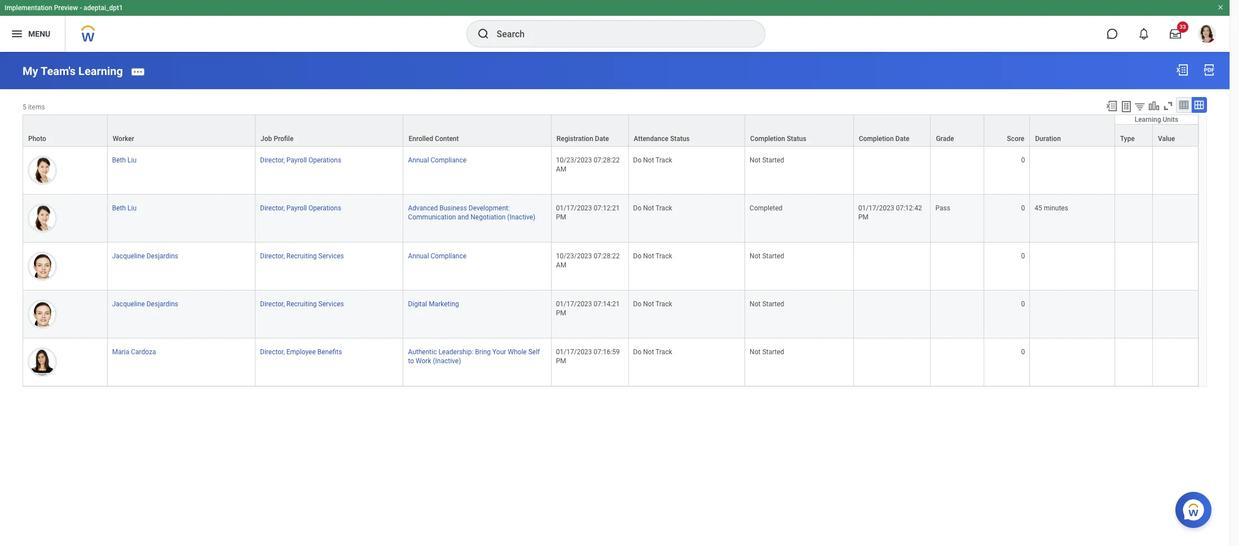Task type: vqa. For each thing, say whether or not it's contained in the screenshot.
3rd Not Started from the bottom of the MY TEAM'S LEARNING Main Content
yes



Task type: locate. For each thing, give the bounding box(es) containing it.
do for authentic leadership: bring your whole self to work (inactive) link
[[633, 348, 642, 356]]

2 operations from the top
[[309, 204, 341, 212]]

0 vertical spatial desjardins
[[146, 252, 178, 260]]

07:12:21
[[594, 204, 620, 212]]

completion date
[[859, 135, 909, 143]]

maria cardoza
[[112, 348, 156, 356]]

2 10/23/2023 07:28:22 am from the top
[[556, 252, 621, 269]]

compliance down content at the top of the page
[[431, 156, 467, 164]]

jacqueline desjardins
[[112, 252, 178, 260], [112, 300, 178, 308]]

0 horizontal spatial status
[[670, 135, 690, 143]]

0 vertical spatial export to excel image
[[1176, 63, 1189, 77]]

2 employee's photo (jacqueline desjardins) image from the top
[[28, 300, 57, 329]]

jacqueline
[[112, 252, 145, 260], [112, 300, 145, 308]]

07:28:22 down 01/17/2023 07:12:21 pm
[[594, 252, 620, 260]]

1 completion from the left
[[750, 135, 785, 143]]

my team's learning element
[[23, 64, 123, 78]]

1 recruiting from the top
[[286, 252, 317, 260]]

1 annual compliance from the top
[[408, 156, 467, 164]]

1 compliance from the top
[[431, 156, 467, 164]]

1 services from the top
[[318, 252, 344, 260]]

recruiting
[[286, 252, 317, 260], [286, 300, 317, 308]]

07:28:22
[[594, 156, 620, 164], [594, 252, 620, 260]]

director, recruiting services
[[260, 252, 344, 260], [260, 300, 344, 308]]

annual compliance link down enrolled content
[[408, 154, 467, 164]]

digital
[[408, 300, 427, 308]]

0 vertical spatial employee's photo (jacqueline desjardins) image
[[28, 252, 57, 281]]

business
[[440, 204, 467, 212]]

jacqueline desjardins link for annual
[[112, 250, 178, 260]]

07:16:59
[[594, 348, 620, 356]]

completion for completion date
[[859, 135, 894, 143]]

started for fourth not started element from the bottom
[[762, 156, 784, 164]]

1 am from the top
[[556, 165, 566, 173]]

0 vertical spatial annual
[[408, 156, 429, 164]]

01/17/2023 inside 01/17/2023 07:14:21 pm
[[556, 300, 592, 308]]

1 vertical spatial beth liu
[[112, 204, 137, 212]]

my team's learning
[[23, 64, 123, 78]]

value button
[[1153, 125, 1198, 146]]

profile
[[274, 135, 294, 143]]

track
[[656, 156, 672, 164], [656, 204, 672, 212], [656, 252, 672, 260], [656, 300, 672, 308], [656, 348, 672, 356]]

6 row from the top
[[23, 291, 1199, 339]]

pm
[[556, 213, 566, 221], [858, 213, 869, 221], [556, 309, 566, 317], [556, 357, 566, 365]]

0 vertical spatial recruiting
[[286, 252, 317, 260]]

1 vertical spatial beth
[[112, 204, 126, 212]]

1 horizontal spatial (inactive)
[[507, 213, 535, 221]]

1 do from the top
[[633, 156, 642, 164]]

1 horizontal spatial status
[[787, 135, 806, 143]]

desjardins
[[146, 252, 178, 260], [146, 300, 178, 308]]

jacqueline desjardins for annual
[[112, 252, 178, 260]]

2 annual from the top
[[408, 252, 429, 260]]

1 operations from the top
[[309, 156, 341, 164]]

01/17/2023 07:16:59 pm
[[556, 348, 621, 365]]

date left grade
[[896, 135, 909, 143]]

5 0 from the top
[[1021, 348, 1025, 356]]

2 annual compliance link from the top
[[408, 250, 467, 260]]

annual compliance for director, recruiting services
[[408, 252, 467, 260]]

status for completion status
[[787, 135, 806, 143]]

2 do not track element from the top
[[633, 202, 672, 212]]

2 beth liu from the top
[[112, 204, 137, 212]]

inbox large image
[[1170, 28, 1181, 39]]

1 vertical spatial am
[[556, 261, 566, 269]]

33 button
[[1163, 21, 1189, 46]]

1 vertical spatial jacqueline desjardins link
[[112, 298, 178, 308]]

01/17/2023 inside 01/17/2023 07:12:42 pm
[[858, 204, 894, 212]]

0 vertical spatial beth
[[112, 156, 126, 164]]

2 director, recruiting services from the top
[[260, 300, 344, 308]]

date for completion date
[[896, 135, 909, 143]]

services
[[318, 252, 344, 260], [318, 300, 344, 308]]

desjardins for digital
[[146, 300, 178, 308]]

4 not started from the top
[[750, 348, 784, 356]]

1 beth from the top
[[112, 156, 126, 164]]

1 vertical spatial annual compliance link
[[408, 250, 467, 260]]

beth liu
[[112, 156, 137, 164], [112, 204, 137, 212]]

0 vertical spatial compliance
[[431, 156, 467, 164]]

your
[[492, 348, 506, 356]]

annual compliance link for director, recruiting services
[[408, 250, 467, 260]]

my team's learning main content
[[0, 52, 1230, 397]]

1 vertical spatial liu
[[128, 204, 137, 212]]

1 started from the top
[[762, 156, 784, 164]]

01/17/2023 inside 01/17/2023 07:16:59 pm
[[556, 348, 592, 356]]

pass
[[935, 204, 950, 212]]

1 beth liu from the top
[[112, 156, 137, 164]]

2 jacqueline from the top
[[112, 300, 145, 308]]

beth for advanced business development: communication and negotiation (inactive)
[[112, 204, 126, 212]]

do not track for "digital marketing" "link"
[[633, 300, 672, 308]]

desjardins for annual
[[146, 252, 178, 260]]

1 do not track from the top
[[633, 156, 672, 164]]

1 vertical spatial beth liu link
[[112, 202, 137, 212]]

1 status from the left
[[670, 135, 690, 143]]

4 do not track element from the top
[[633, 298, 672, 308]]

director, for digital's director, recruiting services link
[[260, 300, 285, 308]]

1 row from the top
[[23, 114, 1199, 147]]

1 0 from the top
[[1021, 156, 1025, 164]]

0 vertical spatial annual compliance
[[408, 156, 467, 164]]

5 do not track from the top
[[633, 348, 672, 356]]

row containing learning units
[[23, 114, 1199, 147]]

1 director, payroll operations from the top
[[260, 156, 341, 164]]

33
[[1180, 24, 1186, 30]]

annual compliance link
[[408, 154, 467, 164], [408, 250, 467, 260]]

2 services from the top
[[318, 300, 344, 308]]

1 vertical spatial services
[[318, 300, 344, 308]]

1 vertical spatial payroll
[[286, 204, 307, 212]]

type button
[[1115, 125, 1152, 146]]

1 liu from the top
[[128, 156, 137, 164]]

annual compliance down communication
[[408, 252, 467, 260]]

10/23/2023 for director, recruiting services
[[556, 252, 592, 260]]

2 beth from the top
[[112, 204, 126, 212]]

1 vertical spatial desjardins
[[146, 300, 178, 308]]

1 annual from the top
[[408, 156, 429, 164]]

07:14:21
[[594, 300, 620, 308]]

10/23/2023 07:28:22 am for services
[[556, 252, 621, 269]]

0 vertical spatial 10/23/2023 07:28:22 am
[[556, 156, 621, 173]]

employee's photo (jacqueline desjardins) image
[[28, 252, 57, 281], [28, 300, 57, 329]]

1 vertical spatial director, recruiting services
[[260, 300, 344, 308]]

jacqueline for digital marketing
[[112, 300, 145, 308]]

1 vertical spatial director, payroll operations
[[260, 204, 341, 212]]

2 status from the left
[[787, 135, 806, 143]]

duration button
[[1030, 115, 1115, 146]]

export to excel image for view printable version (pdf) image
[[1176, 63, 1189, 77]]

1 10/23/2023 from the top
[[556, 156, 592, 164]]

10/23/2023 down 01/17/2023 07:12:21 pm
[[556, 252, 592, 260]]

2 jacqueline desjardins link from the top
[[112, 298, 178, 308]]

5 do from the top
[[633, 348, 642, 356]]

2 0 from the top
[[1021, 204, 1025, 212]]

10/23/2023 07:28:22 am up 07:14:21
[[556, 252, 621, 269]]

track for 'advanced business development: communication and negotiation (inactive)' link
[[656, 204, 672, 212]]

compliance for director, recruiting services
[[431, 252, 467, 260]]

view printable version (pdf) image
[[1203, 63, 1216, 77]]

completion status button
[[745, 115, 853, 146]]

01/17/2023 for 01/17/2023 07:12:21 pm
[[556, 204, 592, 212]]

1 vertical spatial employee's photo (jacqueline desjardins) image
[[28, 300, 57, 329]]

1 payroll from the top
[[286, 156, 307, 164]]

my
[[23, 64, 38, 78]]

4 track from the top
[[656, 300, 672, 308]]

1 director, recruiting services from the top
[[260, 252, 344, 260]]

0 vertical spatial 10/23/2023
[[556, 156, 592, 164]]

7 row from the top
[[23, 339, 1199, 386]]

1 vertical spatial annual
[[408, 252, 429, 260]]

annual compliance down enrolled content
[[408, 156, 467, 164]]

1 vertical spatial employee's photo (beth liu) image
[[28, 204, 57, 233]]

1 beth liu link from the top
[[112, 154, 137, 164]]

status
[[670, 135, 690, 143], [787, 135, 806, 143]]

2 row from the top
[[23, 124, 1199, 147]]

10/23/2023 down registration
[[556, 156, 592, 164]]

1 horizontal spatial date
[[896, 135, 909, 143]]

content
[[435, 135, 459, 143]]

5 track from the top
[[656, 348, 672, 356]]

pm inside 01/17/2023 07:14:21 pm
[[556, 309, 566, 317]]

authentic
[[408, 348, 437, 356]]

2 liu from the top
[[128, 204, 137, 212]]

pm inside 01/17/2023 07:16:59 pm
[[556, 357, 566, 365]]

not started
[[750, 156, 784, 164], [750, 252, 784, 260], [750, 300, 784, 308], [750, 348, 784, 356]]

director, payroll operations
[[260, 156, 341, 164], [260, 204, 341, 212]]

date
[[595, 135, 609, 143], [896, 135, 909, 143]]

2 do from the top
[[633, 204, 642, 212]]

1 vertical spatial recruiting
[[286, 300, 317, 308]]

10/23/2023
[[556, 156, 592, 164], [556, 252, 592, 260]]

2 10/23/2023 from the top
[[556, 252, 592, 260]]

0 horizontal spatial export to excel image
[[1106, 100, 1118, 112]]

digital marketing
[[408, 300, 459, 308]]

director, payroll operations link for annual
[[260, 154, 341, 164]]

0 vertical spatial 07:28:22
[[594, 156, 620, 164]]

5 director, from the top
[[260, 348, 285, 356]]

0 vertical spatial director, recruiting services link
[[260, 250, 344, 260]]

1 employee's photo (beth liu) image from the top
[[28, 156, 57, 185]]

annual down the enrolled
[[408, 156, 429, 164]]

close environment banner image
[[1217, 4, 1224, 11]]

2 annual compliance from the top
[[408, 252, 467, 260]]

am down registration
[[556, 165, 566, 173]]

pm for 01/17/2023 07:16:59 pm
[[556, 357, 566, 365]]

07:28:22 down registration date
[[594, 156, 620, 164]]

01/17/2023 left 07:12:21
[[556, 204, 592, 212]]

2 payroll from the top
[[286, 204, 307, 212]]

1 horizontal spatial learning
[[1135, 116, 1161, 123]]

01/17/2023
[[556, 204, 592, 212], [858, 204, 894, 212], [556, 300, 592, 308], [556, 348, 592, 356]]

3 not started from the top
[[750, 300, 784, 308]]

0 vertical spatial director, payroll operations
[[260, 156, 341, 164]]

track for "digital marketing" "link"
[[656, 300, 672, 308]]

3 started from the top
[[762, 300, 784, 308]]

2 jacqueline desjardins from the top
[[112, 300, 178, 308]]

started for 3rd not started element from the bottom of the my team's learning main content
[[762, 252, 784, 260]]

director, for director, recruiting services link corresponding to annual
[[260, 252, 285, 260]]

table image
[[1178, 99, 1190, 110]]

jacqueline for annual compliance
[[112, 252, 145, 260]]

beth liu for advanced
[[112, 204, 137, 212]]

4 started from the top
[[762, 348, 784, 356]]

1 vertical spatial jacqueline desjardins
[[112, 300, 178, 308]]

row containing maria cardoza
[[23, 339, 1199, 386]]

0 vertical spatial jacqueline
[[112, 252, 145, 260]]

bring
[[475, 348, 491, 356]]

1 vertical spatial learning
[[1135, 116, 1161, 123]]

learning right team's
[[78, 64, 123, 78]]

2 07:28:22 from the top
[[594, 252, 620, 260]]

export to excel image left view printable version (pdf) image
[[1176, 63, 1189, 77]]

1 jacqueline from the top
[[112, 252, 145, 260]]

director, recruiting services link for digital
[[260, 298, 344, 308]]

learning down expand/collapse chart icon
[[1135, 116, 1161, 123]]

3 do from the top
[[633, 252, 642, 260]]

export to excel image left export to worksheets "image"
[[1106, 100, 1118, 112]]

1 10/23/2023 07:28:22 am from the top
[[556, 156, 621, 173]]

do not track for authentic leadership: bring your whole self to work (inactive) link
[[633, 348, 672, 356]]

1 jacqueline desjardins from the top
[[112, 252, 178, 260]]

0 vertical spatial director, payroll operations link
[[260, 154, 341, 164]]

2 director, payroll operations link from the top
[[260, 202, 341, 212]]

1 horizontal spatial completion
[[859, 135, 894, 143]]

0 horizontal spatial completion
[[750, 135, 785, 143]]

0 vertical spatial liu
[[128, 156, 137, 164]]

4 not started element from the top
[[750, 346, 784, 356]]

1 jacqueline desjardins link from the top
[[112, 250, 178, 260]]

payroll for annual compliance
[[286, 156, 307, 164]]

3 0 from the top
[[1021, 252, 1025, 260]]

1 vertical spatial director, payroll operations link
[[260, 202, 341, 212]]

10/23/2023 07:28:22 am down registration date
[[556, 156, 621, 173]]

2 not started from the top
[[750, 252, 784, 260]]

01/17/2023 07:12:21 pm
[[556, 204, 621, 221]]

not
[[643, 156, 654, 164], [750, 156, 761, 164], [643, 204, 654, 212], [643, 252, 654, 260], [750, 252, 761, 260], [643, 300, 654, 308], [750, 300, 761, 308], [643, 348, 654, 356], [750, 348, 761, 356]]

(inactive) right negotiation
[[507, 213, 535, 221]]

0 vertical spatial services
[[318, 252, 344, 260]]

0 vertical spatial jacqueline desjardins link
[[112, 250, 178, 260]]

maria
[[112, 348, 129, 356]]

1 vertical spatial 07:28:22
[[594, 252, 620, 260]]

1 vertical spatial director, recruiting services link
[[260, 298, 344, 308]]

0
[[1021, 156, 1025, 164], [1021, 204, 1025, 212], [1021, 252, 1025, 260], [1021, 300, 1025, 308], [1021, 348, 1025, 356]]

01/17/2023 left 07:12:42 at the right of the page
[[858, 204, 894, 212]]

01/17/2023 07:12:42 pm
[[858, 204, 924, 221]]

4 row from the top
[[23, 195, 1199, 243]]

01/17/2023 inside 01/17/2023 07:12:21 pm
[[556, 204, 592, 212]]

notifications large image
[[1138, 28, 1150, 39]]

pm inside 01/17/2023 07:12:21 pm
[[556, 213, 566, 221]]

01/17/2023 left 07:16:59
[[556, 348, 592, 356]]

2 recruiting from the top
[[286, 300, 317, 308]]

completion status
[[750, 135, 806, 143]]

track for authentic leadership: bring your whole self to work (inactive) link
[[656, 348, 672, 356]]

attendance
[[634, 135, 669, 143]]

0 vertical spatial beth liu link
[[112, 154, 137, 164]]

do not track
[[633, 156, 672, 164], [633, 204, 672, 212], [633, 252, 672, 260], [633, 300, 672, 308], [633, 348, 672, 356]]

2 desjardins from the top
[[146, 300, 178, 308]]

advanced business development: communication and negotiation (inactive)
[[408, 204, 535, 221]]

job profile
[[261, 135, 294, 143]]

duration
[[1035, 135, 1061, 143]]

1 vertical spatial operations
[[309, 204, 341, 212]]

do for "digital marketing" "link"
[[633, 300, 642, 308]]

started
[[762, 156, 784, 164], [762, 252, 784, 260], [762, 300, 784, 308], [762, 348, 784, 356]]

1 annual compliance link from the top
[[408, 154, 467, 164]]

2 do not track from the top
[[633, 204, 672, 212]]

07:28:22 for director, payroll operations
[[594, 156, 620, 164]]

01/17/2023 left 07:14:21
[[556, 300, 592, 308]]

0 vertical spatial payroll
[[286, 156, 307, 164]]

(inactive) down leadership:
[[433, 357, 461, 365]]

director, for annual's 'director, payroll operations' link
[[260, 156, 285, 164]]

4 0 from the top
[[1021, 300, 1025, 308]]

2 employee's photo (beth liu) image from the top
[[28, 204, 57, 233]]

status for attendance status
[[670, 135, 690, 143]]

compliance down "and"
[[431, 252, 467, 260]]

0 vertical spatial beth liu
[[112, 156, 137, 164]]

0 vertical spatial (inactive)
[[507, 213, 535, 221]]

am up 01/17/2023 07:14:21 pm
[[556, 261, 566, 269]]

0 horizontal spatial date
[[595, 135, 609, 143]]

2 date from the left
[[896, 135, 909, 143]]

pm for 01/17/2023 07:14:21 pm
[[556, 309, 566, 317]]

0 vertical spatial operations
[[309, 156, 341, 164]]

beth liu link
[[112, 154, 137, 164], [112, 202, 137, 212]]

0 vertical spatial annual compliance link
[[408, 154, 467, 164]]

operations for annual compliance
[[309, 156, 341, 164]]

annual for director, recruiting services
[[408, 252, 429, 260]]

1 vertical spatial jacqueline
[[112, 300, 145, 308]]

2 director, recruiting services link from the top
[[260, 298, 344, 308]]

recruiting for annual compliance
[[286, 252, 317, 260]]

0 vertical spatial jacqueline desjardins
[[112, 252, 178, 260]]

4 do from the top
[[633, 300, 642, 308]]

1 07:28:22 from the top
[[594, 156, 620, 164]]

director, payroll operations for advanced business development: communication and negotiation (inactive)
[[260, 204, 341, 212]]

1 director, from the top
[[260, 156, 285, 164]]

2 completion from the left
[[859, 135, 894, 143]]

1 vertical spatial annual compliance
[[408, 252, 467, 260]]

annual compliance
[[408, 156, 467, 164], [408, 252, 467, 260]]

benefits
[[317, 348, 342, 356]]

annual compliance link down communication
[[408, 250, 467, 260]]

employee's photo (beth liu) image
[[28, 156, 57, 185], [28, 204, 57, 233]]

1 vertical spatial export to excel image
[[1106, 100, 1118, 112]]

01/17/2023 07:14:21 pm
[[556, 300, 621, 317]]

1 vertical spatial (inactive)
[[433, 357, 461, 365]]

date right registration
[[595, 135, 609, 143]]

registration date button
[[552, 115, 628, 146]]

row
[[23, 114, 1199, 147], [23, 124, 1199, 147], [23, 147, 1199, 195], [23, 195, 1199, 243], [23, 243, 1199, 291], [23, 291, 1199, 339], [23, 339, 1199, 386]]

10/23/2023 for director, payroll operations
[[556, 156, 592, 164]]

0 horizontal spatial learning
[[78, 64, 123, 78]]

2 track from the top
[[656, 204, 672, 212]]

1 vertical spatial 10/23/2023 07:28:22 am
[[556, 252, 621, 269]]

0 for sixth row from the top
[[1021, 300, 1025, 308]]

beth
[[112, 156, 126, 164], [112, 204, 126, 212]]

2 beth liu link from the top
[[112, 202, 137, 212]]

3 director, from the top
[[260, 252, 285, 260]]

pm inside 01/17/2023 07:12:42 pm
[[858, 213, 869, 221]]

4 director, from the top
[[260, 300, 285, 308]]

annual compliance link for director, payroll operations
[[408, 154, 467, 164]]

pass element
[[935, 202, 950, 212]]

liu
[[128, 156, 137, 164], [128, 204, 137, 212]]

2 not started element from the top
[[750, 250, 784, 260]]

0 vertical spatial employee's photo (beth liu) image
[[28, 156, 57, 185]]

cell
[[854, 147, 931, 195], [931, 147, 984, 195], [1030, 147, 1115, 195], [1115, 147, 1153, 195], [1153, 147, 1199, 195], [1115, 195, 1153, 243], [1153, 195, 1199, 243], [854, 243, 931, 291], [931, 243, 984, 291], [1030, 243, 1115, 291], [1115, 243, 1153, 291], [1153, 243, 1199, 291], [854, 291, 931, 339], [931, 291, 984, 339], [1030, 291, 1115, 339], [1115, 291, 1153, 339], [1153, 291, 1199, 339], [854, 339, 931, 386], [931, 339, 984, 386], [1030, 339, 1115, 386], [1115, 339, 1153, 386], [1153, 339, 1199, 386]]

0 horizontal spatial (inactive)
[[433, 357, 461, 365]]

justify image
[[10, 27, 24, 41]]

0 vertical spatial director, recruiting services
[[260, 252, 344, 260]]

director, payroll operations link
[[260, 154, 341, 164], [260, 202, 341, 212]]

1 desjardins from the top
[[146, 252, 178, 260]]

director, recruiting services link
[[260, 250, 344, 260], [260, 298, 344, 308]]

1 horizontal spatial export to excel image
[[1176, 63, 1189, 77]]

0 vertical spatial learning
[[78, 64, 123, 78]]

1 vertical spatial 10/23/2023
[[556, 252, 592, 260]]

01/17/2023 for 01/17/2023 07:12:42 pm
[[858, 204, 894, 212]]

1 director, payroll operations link from the top
[[260, 154, 341, 164]]

0 vertical spatial am
[[556, 165, 566, 173]]

not started element
[[750, 154, 784, 164], [750, 250, 784, 260], [750, 298, 784, 308], [750, 346, 784, 356]]

2 compliance from the top
[[431, 252, 467, 260]]

cardoza
[[131, 348, 156, 356]]

2 started from the top
[[762, 252, 784, 260]]

started for 3rd not started element from the top
[[762, 300, 784, 308]]

1 vertical spatial compliance
[[431, 252, 467, 260]]

learning
[[78, 64, 123, 78], [1135, 116, 1161, 123]]

2 director, payroll operations from the top
[[260, 204, 341, 212]]

director, employee benefits link
[[260, 346, 342, 356]]

learning inside "popup button"
[[1135, 116, 1161, 123]]

do not track element
[[633, 154, 672, 164], [633, 202, 672, 212], [633, 250, 672, 260], [633, 298, 672, 308], [633, 346, 672, 356]]

toolbar
[[1100, 97, 1207, 114]]

annual down communication
[[408, 252, 429, 260]]

4 do not track from the top
[[633, 300, 672, 308]]

10/23/2023 07:28:22 am
[[556, 156, 621, 173], [556, 252, 621, 269]]

0 for 4th row from the top of the my team's learning main content
[[1021, 204, 1025, 212]]

director, employee benefits
[[260, 348, 342, 356]]

2 am from the top
[[556, 261, 566, 269]]

export to excel image
[[1176, 63, 1189, 77], [1106, 100, 1118, 112]]



Task type: describe. For each thing, give the bounding box(es) containing it.
authentic leadership: bring your whole self to work (inactive)
[[408, 348, 540, 365]]

1 do not track element from the top
[[633, 154, 672, 164]]

leadership:
[[439, 348, 473, 356]]

registration date
[[557, 135, 609, 143]]

1 not started from the top
[[750, 156, 784, 164]]

job profile button
[[256, 115, 403, 146]]

3 not started element from the top
[[750, 298, 784, 308]]

search image
[[476, 27, 490, 41]]

completed element
[[750, 202, 783, 212]]

(inactive) inside authentic leadership: bring your whole self to work (inactive)
[[433, 357, 461, 365]]

self
[[528, 348, 540, 356]]

enrolled
[[409, 135, 433, 143]]

items
[[28, 103, 45, 111]]

operations for advanced business development: communication and negotiation (inactive)
[[309, 204, 341, 212]]

3 track from the top
[[656, 252, 672, 260]]

whole
[[508, 348, 527, 356]]

enrolled content button
[[404, 115, 551, 146]]

grade button
[[931, 115, 984, 146]]

Search Workday  search field
[[497, 21, 741, 46]]

menu button
[[0, 16, 65, 52]]

am for director, recruiting services
[[556, 261, 566, 269]]

job
[[261, 135, 272, 143]]

jacqueline desjardins link for digital
[[112, 298, 178, 308]]

10/23/2023 07:28:22 am for operations
[[556, 156, 621, 173]]

employee's photo (beth liu) image for view printable version (pdf) image
[[28, 156, 57, 185]]

enrolled content
[[409, 135, 459, 143]]

learning units
[[1135, 116, 1179, 123]]

marketing
[[429, 300, 459, 308]]

-
[[80, 4, 82, 12]]

compliance for director, payroll operations
[[431, 156, 467, 164]]

fullscreen image
[[1162, 100, 1174, 112]]

digital marketing link
[[408, 298, 459, 308]]

jacqueline desjardins for digital
[[112, 300, 178, 308]]

pm for 01/17/2023 07:12:21 pm
[[556, 213, 566, 221]]

team's
[[41, 64, 76, 78]]

menu banner
[[0, 0, 1230, 52]]

07:12:42
[[896, 204, 922, 212]]

attendance status
[[634, 135, 690, 143]]

director, recruiting services for digital marketing
[[260, 300, 344, 308]]

type
[[1120, 135, 1135, 143]]

toolbar inside my team's learning main content
[[1100, 97, 1207, 114]]

communication
[[408, 213, 456, 221]]

director, for director, employee benefits link
[[260, 348, 285, 356]]

completion for completion status
[[750, 135, 785, 143]]

negotiation
[[471, 213, 506, 221]]

authentic leadership: bring your whole self to work (inactive) link
[[408, 346, 540, 365]]

row containing type
[[23, 124, 1199, 147]]

do not track element for "digital marketing" "link"
[[633, 298, 672, 308]]

score
[[1007, 135, 1025, 143]]

do not track element for authentic leadership: bring your whole self to work (inactive) link
[[633, 346, 672, 356]]

employee's photo (beth liu) image for export to worksheets "image"
[[28, 204, 57, 233]]

0 for 3rd row from the bottom
[[1021, 252, 1025, 260]]

profile logan mcneil image
[[1198, 25, 1216, 45]]

director, recruiting services link for annual
[[260, 250, 344, 260]]

5
[[23, 103, 26, 111]]

started for fourth not started element from the top
[[762, 348, 784, 356]]

units
[[1163, 116, 1179, 123]]

beth liu for annual
[[112, 156, 137, 164]]

1 not started element from the top
[[750, 154, 784, 164]]

liu for annual
[[128, 156, 137, 164]]

01/17/2023 for 01/17/2023 07:16:59 pm
[[556, 348, 592, 356]]

3 do not track element from the top
[[633, 250, 672, 260]]

am for director, payroll operations
[[556, 165, 566, 173]]

1 track from the top
[[656, 156, 672, 164]]

45 minutes
[[1035, 204, 1068, 212]]

score button
[[984, 115, 1030, 146]]

advanced
[[408, 204, 438, 212]]

1 employee's photo (jacqueline desjardins) image from the top
[[28, 252, 57, 281]]

beth liu link for advanced
[[112, 202, 137, 212]]

work
[[416, 357, 431, 365]]

(inactive) inside advanced business development: communication and negotiation (inactive)
[[507, 213, 535, 221]]

worker button
[[108, 115, 255, 146]]

preview
[[54, 4, 78, 12]]

photo button
[[23, 115, 107, 146]]

completed
[[750, 204, 783, 212]]

liu for advanced
[[128, 204, 137, 212]]

do for 'advanced business development: communication and negotiation (inactive)' link
[[633, 204, 642, 212]]

recruiting for digital marketing
[[286, 300, 317, 308]]

implementation
[[5, 4, 52, 12]]

3 do not track from the top
[[633, 252, 672, 260]]

date for registration date
[[595, 135, 609, 143]]

registration
[[557, 135, 593, 143]]

select to filter grid data image
[[1134, 100, 1146, 112]]

do not track for 'advanced business development: communication and negotiation (inactive)' link
[[633, 204, 672, 212]]

beth for annual compliance
[[112, 156, 126, 164]]

adeptai_dpt1
[[84, 4, 123, 12]]

director, payroll operations for annual compliance
[[260, 156, 341, 164]]

minutes
[[1044, 204, 1068, 212]]

export to worksheets image
[[1120, 100, 1133, 113]]

attendance status button
[[629, 115, 745, 146]]

5 row from the top
[[23, 243, 1199, 291]]

45
[[1035, 204, 1042, 212]]

employee's photo (maria cardoza) image
[[28, 348, 57, 377]]

value
[[1158, 135, 1175, 143]]

pm for 01/17/2023 07:12:42 pm
[[858, 213, 869, 221]]

export to excel image for export to worksheets "image"
[[1106, 100, 1118, 112]]

3 row from the top
[[23, 147, 1199, 195]]

to
[[408, 357, 414, 365]]

do not track element for 'advanced business development: communication and negotiation (inactive)' link
[[633, 202, 672, 212]]

photo
[[28, 135, 46, 143]]

director, payroll operations link for advanced
[[260, 202, 341, 212]]

implementation preview -   adeptai_dpt1
[[5, 4, 123, 12]]

learning units button
[[1115, 115, 1198, 124]]

development:
[[469, 204, 510, 212]]

employee
[[286, 348, 316, 356]]

annual compliance for director, payroll operations
[[408, 156, 467, 164]]

0 for 3rd row
[[1021, 156, 1025, 164]]

0 for row containing maria cardoza
[[1021, 348, 1025, 356]]

completion date button
[[854, 115, 930, 146]]

menu
[[28, 29, 50, 38]]

expand table image
[[1194, 99, 1205, 110]]

07:28:22 for director, recruiting services
[[594, 252, 620, 260]]

maria cardoza link
[[112, 346, 156, 356]]

services for annual compliance
[[318, 252, 344, 260]]

annual for director, payroll operations
[[408, 156, 429, 164]]

director, recruiting services for annual compliance
[[260, 252, 344, 260]]

5 items
[[23, 103, 45, 111]]

worker
[[113, 135, 134, 143]]

expand/collapse chart image
[[1148, 100, 1160, 112]]

services for digital marketing
[[318, 300, 344, 308]]

and
[[458, 213, 469, 221]]

advanced business development: communication and negotiation (inactive) link
[[408, 202, 535, 221]]

grade
[[936, 135, 954, 143]]

beth liu link for annual
[[112, 154, 137, 164]]

01/17/2023 for 01/17/2023 07:14:21 pm
[[556, 300, 592, 308]]

director, for 'director, payroll operations' link associated with advanced
[[260, 204, 285, 212]]

payroll for advanced business development: communication and negotiation (inactive)
[[286, 204, 307, 212]]



